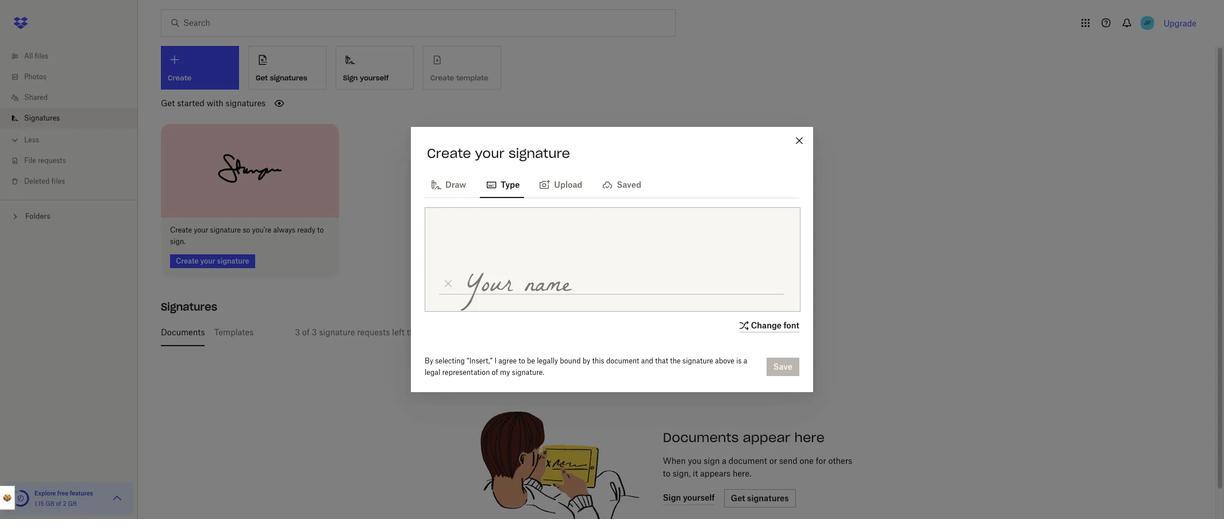 Task type: vqa. For each thing, say whether or not it's contained in the screenshot.
the bottom The Document
yes



Task type: locate. For each thing, give the bounding box(es) containing it.
a right sign
[[722, 456, 727, 466]]

1 vertical spatial get
[[161, 98, 175, 108]]

my
[[500, 369, 510, 377]]

0 horizontal spatial of
[[56, 501, 61, 508]]

yourself right sign
[[360, 73, 389, 82]]

yourself up i
[[484, 328, 515, 337]]

yourself inside sign yourself button
[[360, 73, 389, 82]]

your
[[475, 145, 505, 162], [194, 226, 208, 234]]

2 horizontal spatial to
[[663, 469, 671, 479]]

create up draw
[[427, 145, 471, 162]]

1 vertical spatial of
[[492, 369, 498, 377]]

tab list
[[425, 171, 800, 198], [161, 319, 1193, 346]]

1 horizontal spatial to
[[519, 357, 525, 366]]

0 vertical spatial yourself
[[360, 73, 389, 82]]

0 horizontal spatial this
[[407, 328, 421, 337]]

saved
[[617, 180, 642, 190]]

1 horizontal spatial document
[[729, 456, 768, 466]]

1 horizontal spatial of
[[302, 328, 310, 337]]

free
[[57, 491, 68, 497]]

2 gb from the left
[[68, 501, 77, 508]]

0 vertical spatial get
[[256, 73, 268, 82]]

1 vertical spatial document
[[729, 456, 768, 466]]

that
[[656, 357, 669, 366]]

1 horizontal spatial 3
[[312, 328, 317, 337]]

0 horizontal spatial signatures
[[24, 114, 60, 122]]

gb right the 1.15
[[46, 501, 54, 508]]

2 horizontal spatial of
[[492, 369, 498, 377]]

create
[[427, 145, 471, 162], [170, 226, 192, 234]]

signatures up documents tab
[[161, 300, 217, 314]]

0 horizontal spatial files
[[35, 52, 48, 60]]

signatures inside button
[[270, 73, 307, 82]]

your inside 'create your signature so you're always ready to sign.'
[[194, 226, 208, 234]]

0 vertical spatial requests
[[38, 156, 66, 165]]

get up the get started with signatures
[[256, 73, 268, 82]]

type
[[501, 180, 520, 190]]

documents for documents appear here
[[663, 430, 739, 446]]

documents up you
[[663, 430, 739, 446]]

1 vertical spatial yourself
[[484, 328, 515, 337]]

0 vertical spatial document
[[607, 357, 640, 366]]

0 horizontal spatial gb
[[46, 501, 54, 508]]

by selecting "insert," i agree to be legally bound by this document and that the signature above is a legal representation of my signature.
[[425, 357, 748, 377]]

0 vertical spatial documents
[[161, 328, 205, 337]]

1 horizontal spatial requests
[[357, 328, 390, 337]]

create your signature
[[427, 145, 570, 162]]

deleted files link
[[9, 171, 138, 192]]

to
[[317, 226, 324, 234], [519, 357, 525, 366], [663, 469, 671, 479]]

always
[[273, 226, 296, 234]]

requests left left
[[357, 328, 390, 337]]

1 horizontal spatial is
[[737, 357, 742, 366]]

sign,
[[673, 469, 691, 479]]

appear
[[743, 430, 791, 446]]

requests inside 'tab list'
[[357, 328, 390, 337]]

signatures inside list item
[[24, 114, 60, 122]]

3 of 3 signature requests left this month. signing yourself is unlimited.
[[295, 328, 564, 337]]

signature.
[[512, 369, 545, 377]]

this right by
[[593, 357, 605, 366]]

shared
[[24, 93, 48, 102]]

is
[[517, 328, 523, 337], [737, 357, 742, 366]]

0 vertical spatial signatures
[[270, 73, 307, 82]]

get left started
[[161, 98, 175, 108]]

0 horizontal spatial your
[[194, 226, 208, 234]]

of
[[302, 328, 310, 337], [492, 369, 498, 377], [56, 501, 61, 508]]

1 vertical spatial signatures
[[226, 98, 266, 108]]

1 vertical spatial requests
[[357, 328, 390, 337]]

change font
[[751, 321, 800, 330]]

sign
[[343, 73, 358, 82]]

1 horizontal spatial get
[[256, 73, 268, 82]]

file requests
[[24, 156, 66, 165]]

agree
[[499, 357, 517, 366]]

1 horizontal spatial a
[[744, 357, 748, 366]]

tab list containing draw
[[425, 171, 800, 198]]

to inside 'create your signature so you're always ready to sign.'
[[317, 226, 324, 234]]

or
[[770, 456, 778, 466]]

is right above
[[737, 357, 742, 366]]

1 vertical spatial your
[[194, 226, 208, 234]]

2 vertical spatial of
[[56, 501, 61, 508]]

1 horizontal spatial your
[[475, 145, 505, 162]]

0 vertical spatial your
[[475, 145, 505, 162]]

0 horizontal spatial signatures
[[226, 98, 266, 108]]

get started with signatures
[[161, 98, 266, 108]]

photos
[[24, 72, 47, 81]]

0 vertical spatial a
[[744, 357, 748, 366]]

shared link
[[9, 87, 138, 108]]

0 vertical spatial this
[[407, 328, 421, 337]]

1 vertical spatial a
[[722, 456, 727, 466]]

deleted files
[[24, 177, 65, 186]]

your left the so
[[194, 226, 208, 234]]

this right left
[[407, 328, 421, 337]]

0 vertical spatial to
[[317, 226, 324, 234]]

0 horizontal spatial to
[[317, 226, 324, 234]]

by
[[425, 357, 434, 366]]

to down when
[[663, 469, 671, 479]]

create inside 'create your signature so you're always ready to sign.'
[[170, 226, 192, 234]]

1 vertical spatial tab list
[[161, 319, 1193, 346]]

file
[[24, 156, 36, 165]]

signatures
[[24, 114, 60, 122], [161, 300, 217, 314]]

0 horizontal spatial 3
[[295, 328, 300, 337]]

to right ready
[[317, 226, 324, 234]]

1 vertical spatial this
[[593, 357, 605, 366]]

0 horizontal spatial create
[[170, 226, 192, 234]]

is left unlimited.
[[517, 328, 523, 337]]

1 horizontal spatial gb
[[68, 501, 77, 508]]

files right "all"
[[35, 52, 48, 60]]

photos link
[[9, 67, 138, 87]]

signatures
[[270, 73, 307, 82], [226, 98, 266, 108]]

gb right 2
[[68, 501, 77, 508]]

to left be
[[519, 357, 525, 366]]

signatures link
[[9, 108, 138, 129]]

1 vertical spatial signatures
[[161, 300, 217, 314]]

gb
[[46, 501, 54, 508], [68, 501, 77, 508]]

list
[[0, 39, 138, 200]]

upgrade link
[[1164, 18, 1197, 28]]

0 vertical spatial files
[[35, 52, 48, 60]]

1 horizontal spatial files
[[52, 177, 65, 186]]

create inside create your signature dialog
[[427, 145, 471, 162]]

less
[[24, 136, 39, 144]]

1 gb from the left
[[46, 501, 54, 508]]

your up type
[[475, 145, 505, 162]]

get
[[256, 73, 268, 82], [161, 98, 175, 108]]

signing
[[452, 328, 482, 337]]

requests
[[38, 156, 66, 165], [357, 328, 390, 337]]

0 horizontal spatial a
[[722, 456, 727, 466]]

Your name text field
[[457, 263, 787, 312]]

legally
[[537, 357, 558, 366]]

your inside dialog
[[475, 145, 505, 162]]

the
[[671, 357, 681, 366]]

tab list containing documents
[[161, 319, 1193, 346]]

you
[[688, 456, 702, 466]]

0 vertical spatial of
[[302, 328, 310, 337]]

get inside button
[[256, 73, 268, 82]]

requests right file
[[38, 156, 66, 165]]

so
[[243, 226, 250, 234]]

create for create your signature
[[427, 145, 471, 162]]

upgrade
[[1164, 18, 1197, 28]]

a inside by selecting "insert," i agree to be legally bound by this document and that the signature above is a legal representation of my signature.
[[744, 357, 748, 366]]

signature
[[509, 145, 570, 162], [210, 226, 241, 234], [319, 328, 355, 337], [683, 357, 714, 366]]

create your signature dialog
[[411, 127, 814, 393]]

0 horizontal spatial documents
[[161, 328, 205, 337]]

here
[[795, 430, 825, 446]]

3
[[295, 328, 300, 337], [312, 328, 317, 337]]

1 horizontal spatial documents
[[663, 430, 739, 446]]

document up here.
[[729, 456, 768, 466]]

0 vertical spatial signatures
[[24, 114, 60, 122]]

documents left templates
[[161, 328, 205, 337]]

a
[[744, 357, 748, 366], [722, 456, 727, 466]]

templates
[[214, 328, 254, 337]]

i
[[495, 357, 497, 366]]

folders
[[25, 212, 50, 221]]

document left and
[[607, 357, 640, 366]]

this
[[407, 328, 421, 337], [593, 357, 605, 366]]

1 vertical spatial create
[[170, 226, 192, 234]]

a inside when you sign a document or send one for others to sign, it appears here.
[[722, 456, 727, 466]]

legal
[[425, 369, 441, 377]]

0 horizontal spatial yourself
[[360, 73, 389, 82]]

signatures down shared
[[24, 114, 60, 122]]

create up sign.
[[170, 226, 192, 234]]

a right above
[[744, 357, 748, 366]]

files for all files
[[35, 52, 48, 60]]

tab list inside create your signature dialog
[[425, 171, 800, 198]]

change
[[751, 321, 782, 330]]

0 horizontal spatial get
[[161, 98, 175, 108]]

1 vertical spatial documents
[[663, 430, 739, 446]]

2 vertical spatial to
[[663, 469, 671, 479]]

deleted
[[24, 177, 50, 186]]

your for create your signature so you're always ready to sign.
[[194, 226, 208, 234]]

when you sign a document or send one for others to sign, it appears here.
[[663, 456, 853, 479]]

bound
[[560, 357, 581, 366]]

features
[[70, 491, 93, 497]]

0 vertical spatial tab list
[[425, 171, 800, 198]]

1 horizontal spatial create
[[427, 145, 471, 162]]

1 vertical spatial to
[[519, 357, 525, 366]]

files right 'deleted'
[[52, 177, 65, 186]]

1 horizontal spatial this
[[593, 357, 605, 366]]

yourself
[[360, 73, 389, 82], [484, 328, 515, 337]]

quota usage element
[[12, 490, 30, 508]]

0 vertical spatial create
[[427, 145, 471, 162]]

1 vertical spatial is
[[737, 357, 742, 366]]

signature inside 'create your signature so you're always ready to sign.'
[[210, 226, 241, 234]]

of inside explore free features 1.15 gb of 2 gb
[[56, 501, 61, 508]]

0 horizontal spatial is
[[517, 328, 523, 337]]

folders button
[[0, 208, 138, 225]]

document
[[607, 357, 640, 366], [729, 456, 768, 466]]

1 vertical spatial files
[[52, 177, 65, 186]]

0 horizontal spatial document
[[607, 357, 640, 366]]

0 horizontal spatial requests
[[38, 156, 66, 165]]

1 horizontal spatial signatures
[[270, 73, 307, 82]]

font
[[784, 321, 800, 330]]

0 vertical spatial is
[[517, 328, 523, 337]]



Task type: describe. For each thing, give the bounding box(es) containing it.
document inside by selecting "insert," i agree to be legally bound by this document and that the signature above is a legal representation of my signature.
[[607, 357, 640, 366]]

signatures list item
[[0, 108, 138, 129]]

sign yourself button
[[336, 46, 414, 90]]

list containing all files
[[0, 39, 138, 200]]

dropbox image
[[9, 12, 32, 35]]

above
[[716, 357, 735, 366]]

you're
[[252, 226, 272, 234]]

explore
[[35, 491, 56, 497]]

create for create your signature so you're always ready to sign.
[[170, 226, 192, 234]]

is inside by selecting "insert," i agree to be legally bound by this document and that the signature above is a legal representation of my signature.
[[737, 357, 742, 366]]

here.
[[733, 469, 752, 479]]

requests inside list
[[38, 156, 66, 165]]

documents for documents
[[161, 328, 205, 337]]

and
[[642, 357, 654, 366]]

all files
[[24, 52, 48, 60]]

templates tab
[[214, 319, 254, 346]]

file requests link
[[9, 151, 138, 171]]

by
[[583, 357, 591, 366]]

document inside when you sign a document or send one for others to sign, it appears here.
[[729, 456, 768, 466]]

1 horizontal spatial signatures
[[161, 300, 217, 314]]

appears
[[701, 469, 731, 479]]

for
[[816, 456, 827, 466]]

send
[[780, 456, 798, 466]]

be
[[527, 357, 535, 366]]

sign.
[[170, 237, 186, 246]]

of inside 'tab list'
[[302, 328, 310, 337]]

one
[[800, 456, 814, 466]]

this inside by selecting "insert," i agree to be legally bound by this document and that the signature above is a legal representation of my signature.
[[593, 357, 605, 366]]

1 3 from the left
[[295, 328, 300, 337]]

with
[[207, 98, 224, 108]]

documents appear here
[[663, 430, 825, 446]]

upload
[[555, 180, 583, 190]]

month.
[[423, 328, 450, 337]]

signature inside by selecting "insert," i agree to be legally bound by this document and that the signature above is a legal representation of my signature.
[[683, 357, 714, 366]]

all
[[24, 52, 33, 60]]

it
[[693, 469, 698, 479]]

to inside by selecting "insert," i agree to be legally bound by this document and that the signature above is a legal representation of my signature.
[[519, 357, 525, 366]]

sign
[[704, 456, 720, 466]]

1 horizontal spatial yourself
[[484, 328, 515, 337]]

left
[[392, 328, 405, 337]]

"insert,"
[[467, 357, 493, 366]]

less image
[[9, 135, 21, 146]]

get for get signatures
[[256, 73, 268, 82]]

explore free features 1.15 gb of 2 gb
[[35, 491, 93, 508]]

get for get started with signatures
[[161, 98, 175, 108]]

files for deleted files
[[52, 177, 65, 186]]

all files link
[[9, 46, 138, 67]]

when
[[663, 456, 686, 466]]

selecting
[[435, 357, 465, 366]]

2 3 from the left
[[312, 328, 317, 337]]

ready
[[297, 226, 316, 234]]

sign yourself
[[343, 73, 389, 82]]

to inside when you sign a document or send one for others to sign, it appears here.
[[663, 469, 671, 479]]

your for create your signature
[[475, 145, 505, 162]]

draw
[[446, 180, 466, 190]]

of inside by selecting "insert," i agree to be legally bound by this document and that the signature above is a legal representation of my signature.
[[492, 369, 498, 377]]

get signatures
[[256, 73, 307, 82]]

get signatures button
[[248, 46, 327, 90]]

representation
[[443, 369, 490, 377]]

2
[[63, 501, 66, 508]]

documents tab
[[161, 319, 205, 346]]

change font button
[[738, 319, 800, 333]]

others
[[829, 456, 853, 466]]

signature inside 'tab list'
[[319, 328, 355, 337]]

create your signature so you're always ready to sign.
[[170, 226, 324, 246]]

unlimited.
[[525, 328, 564, 337]]

started
[[177, 98, 205, 108]]

1.15
[[35, 501, 44, 508]]



